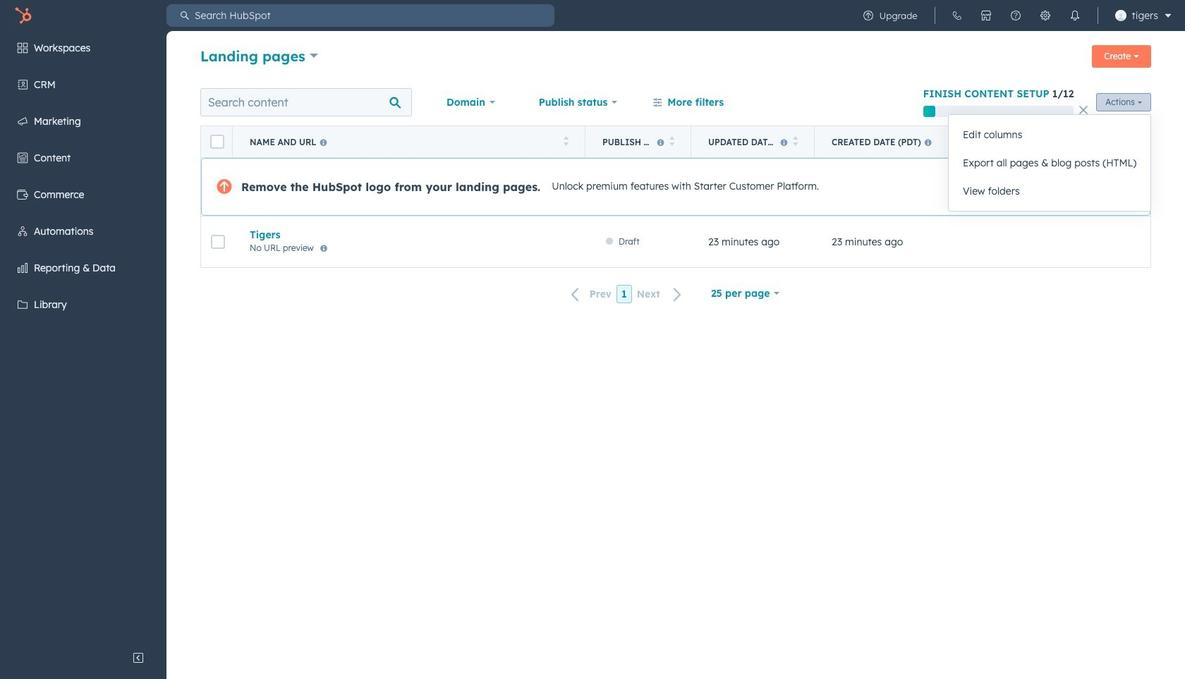 Task type: vqa. For each thing, say whether or not it's contained in the screenshot.
Close ICON on the top of page
yes



Task type: locate. For each thing, give the bounding box(es) containing it.
press to sort. element
[[563, 136, 569, 148], [669, 136, 674, 148], [793, 136, 798, 148]]

1 horizontal spatial press to sort. image
[[793, 136, 798, 146]]

pagination navigation
[[563, 285, 691, 304]]

0 horizontal spatial menu
[[0, 31, 166, 644]]

2 press to sort. element from the left
[[669, 136, 674, 148]]

1 horizontal spatial press to sort. element
[[669, 136, 674, 148]]

menu
[[853, 0, 1177, 31], [0, 31, 166, 644]]

0 horizontal spatial press to sort. image
[[669, 136, 674, 146]]

2 horizontal spatial press to sort. element
[[793, 136, 798, 148]]

close image
[[1080, 106, 1088, 114]]

0 horizontal spatial press to sort. element
[[563, 136, 569, 148]]

banner
[[200, 41, 1151, 73]]

marketplaces image
[[980, 10, 992, 21]]

progress bar
[[923, 106, 935, 117]]

help image
[[1010, 10, 1021, 21]]

press to sort. image
[[669, 136, 674, 146], [793, 136, 798, 146]]

settings image
[[1040, 10, 1051, 21]]

notifications image
[[1069, 10, 1080, 21]]

2 press to sort. image from the left
[[793, 136, 798, 146]]



Task type: describe. For each thing, give the bounding box(es) containing it.
1 press to sort. image from the left
[[669, 136, 674, 146]]

1 press to sort. element from the left
[[563, 136, 569, 148]]

howard n/a image
[[1115, 10, 1126, 21]]

3 press to sort. element from the left
[[793, 136, 798, 148]]

Search content search field
[[200, 88, 412, 116]]

press to sort. image
[[563, 136, 569, 146]]

1 horizontal spatial menu
[[853, 0, 1177, 31]]

Search HubSpot search field
[[189, 4, 554, 27]]



